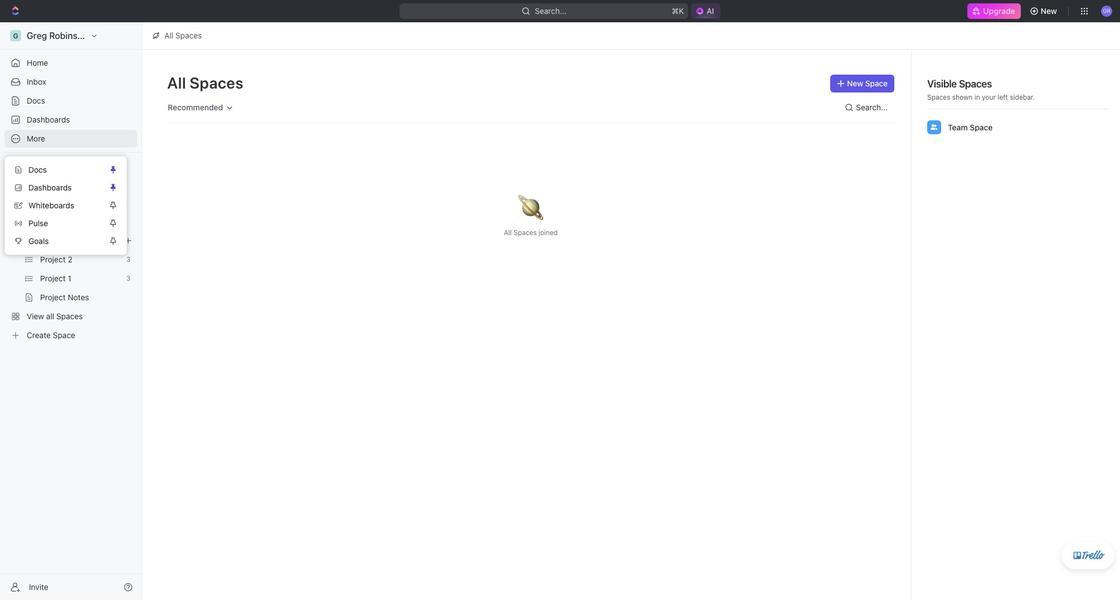 Task type: describe. For each thing, give the bounding box(es) containing it.
goals
[[28, 236, 49, 246]]

home link
[[4, 54, 137, 72]]

in
[[975, 93, 980, 101]]

upgrade
[[983, 6, 1015, 16]]

whiteboards link
[[9, 197, 106, 215]]

visible spaces spaces shown in your left sidebar.
[[927, 78, 1035, 101]]

left
[[998, 93, 1008, 101]]

space inside button
[[865, 79, 888, 88]]

new space
[[847, 79, 888, 88]]

tree inside sidebar navigation
[[4, 194, 137, 344]]

1 vertical spatial all
[[167, 74, 186, 92]]

team space link
[[27, 213, 135, 231]]

new space button
[[831, 75, 895, 93]]

user group image
[[931, 124, 938, 130]]

1 vertical spatial docs link
[[9, 161, 106, 179]]

1 vertical spatial space
[[970, 122, 993, 132]]

new for new space
[[847, 79, 863, 88]]

search... inside button
[[856, 103, 888, 112]]

sidebar navigation
[[0, 22, 142, 600]]

projects link
[[33, 232, 106, 250]]

1 horizontal spatial team
[[948, 122, 968, 132]]

2 vertical spatial all
[[504, 229, 512, 237]]

new for new
[[1041, 6, 1057, 16]]

inbox
[[27, 77, 46, 86]]

home
[[27, 58, 48, 67]]

user group image
[[11, 218, 20, 225]]

projects
[[33, 236, 63, 245]]

space inside sidebar navigation
[[48, 217, 71, 226]]

your
[[982, 93, 996, 101]]

⌘k
[[672, 6, 684, 16]]

new button
[[1025, 2, 1064, 20]]



Task type: vqa. For each thing, say whether or not it's contained in the screenshot.
YOUR
yes



Task type: locate. For each thing, give the bounding box(es) containing it.
docs
[[27, 96, 45, 105], [28, 165, 47, 174]]

inbox link
[[4, 73, 137, 91]]

team space
[[948, 122, 993, 132], [27, 217, 71, 226]]

0 vertical spatial docs
[[27, 96, 45, 105]]

new right upgrade
[[1041, 6, 1057, 16]]

1 horizontal spatial search...
[[856, 103, 888, 112]]

1 horizontal spatial team space
[[948, 122, 993, 132]]

0 vertical spatial new
[[1041, 6, 1057, 16]]

0 vertical spatial dashboards link
[[4, 111, 137, 129]]

search...
[[535, 6, 566, 16], [856, 103, 888, 112]]

docs inside sidebar navigation
[[27, 96, 45, 105]]

all
[[164, 31, 173, 40], [167, 74, 186, 92], [504, 229, 512, 237]]

team
[[948, 122, 968, 132], [27, 217, 46, 226]]

0 vertical spatial search...
[[535, 6, 566, 16]]

0 vertical spatial dashboards
[[27, 115, 70, 124]]

new
[[1041, 6, 1057, 16], [847, 79, 863, 88]]

team right user group icon at the right
[[948, 122, 968, 132]]

1 vertical spatial search...
[[856, 103, 888, 112]]

more
[[27, 134, 45, 143]]

2 horizontal spatial space
[[970, 122, 993, 132]]

1 vertical spatial team space
[[27, 217, 71, 226]]

new inside button
[[847, 79, 863, 88]]

1 vertical spatial docs
[[28, 165, 47, 174]]

spaces inside sidebar navigation
[[9, 181, 33, 189]]

team space down whiteboards
[[27, 217, 71, 226]]

upgrade link
[[968, 3, 1021, 19]]

docs link
[[4, 92, 137, 110], [9, 161, 106, 179]]

space down in
[[970, 122, 993, 132]]

pulse link
[[9, 215, 106, 232]]

whiteboards
[[28, 201, 74, 210]]

space
[[865, 79, 888, 88], [970, 122, 993, 132], [48, 217, 71, 226]]

tree containing team space
[[4, 194, 137, 344]]

0 vertical spatial docs link
[[4, 92, 137, 110]]

0 vertical spatial team
[[948, 122, 968, 132]]

dashboards link up more dropdown button
[[4, 111, 137, 129]]

0 horizontal spatial space
[[48, 217, 71, 226]]

space up search... button
[[865, 79, 888, 88]]

docs down "more"
[[28, 165, 47, 174]]

1 vertical spatial new
[[847, 79, 863, 88]]

0 horizontal spatial team space
[[27, 217, 71, 226]]

docs link down more dropdown button
[[9, 161, 106, 179]]

dashboards up whiteboards
[[28, 183, 72, 192]]

0 horizontal spatial team
[[27, 217, 46, 226]]

1 vertical spatial team
[[27, 217, 46, 226]]

docs link down inbox link
[[4, 92, 137, 110]]

0 vertical spatial team space
[[948, 122, 993, 132]]

dashboards
[[27, 115, 70, 124], [28, 183, 72, 192]]

invite
[[29, 582, 48, 592]]

joined
[[539, 229, 558, 237]]

goals link
[[9, 232, 106, 250]]

2 vertical spatial space
[[48, 217, 71, 226]]

dashboards inside sidebar navigation
[[27, 115, 70, 124]]

0 vertical spatial space
[[865, 79, 888, 88]]

0 vertical spatial all spaces
[[164, 31, 202, 40]]

new up search... button
[[847, 79, 863, 88]]

all spaces joined
[[504, 229, 558, 237]]

1 horizontal spatial space
[[865, 79, 888, 88]]

1 horizontal spatial new
[[1041, 6, 1057, 16]]

0 vertical spatial all
[[164, 31, 173, 40]]

docs down 'inbox'
[[27, 96, 45, 105]]

dashboards link up whiteboards
[[9, 179, 106, 197]]

shown
[[952, 93, 973, 101]]

tree
[[4, 194, 137, 344]]

dashboards up "more"
[[27, 115, 70, 124]]

spaces
[[175, 31, 202, 40], [190, 74, 244, 92], [959, 78, 992, 90], [927, 93, 951, 101], [9, 181, 33, 189], [514, 229, 537, 237]]

team space inside sidebar navigation
[[27, 217, 71, 226]]

0 horizontal spatial new
[[847, 79, 863, 88]]

dashboards link
[[4, 111, 137, 129], [9, 179, 106, 197]]

favorites
[[9, 162, 38, 170]]

team up goals
[[27, 217, 46, 226]]

1 vertical spatial dashboards link
[[9, 179, 106, 197]]

pulse
[[28, 218, 48, 228]]

more button
[[4, 130, 137, 148]]

0 horizontal spatial search...
[[535, 6, 566, 16]]

1 vertical spatial all spaces
[[167, 74, 244, 92]]

sidebar.
[[1010, 93, 1035, 101]]

team inside sidebar navigation
[[27, 217, 46, 226]]

space down whiteboards link
[[48, 217, 71, 226]]

visible
[[927, 78, 957, 90]]

team space down in
[[948, 122, 993, 132]]

favorites button
[[4, 159, 43, 173]]

search... button
[[841, 99, 895, 116]]

1 vertical spatial dashboards
[[28, 183, 72, 192]]

all spaces
[[164, 31, 202, 40], [167, 74, 244, 92]]

new inside button
[[1041, 6, 1057, 16]]



